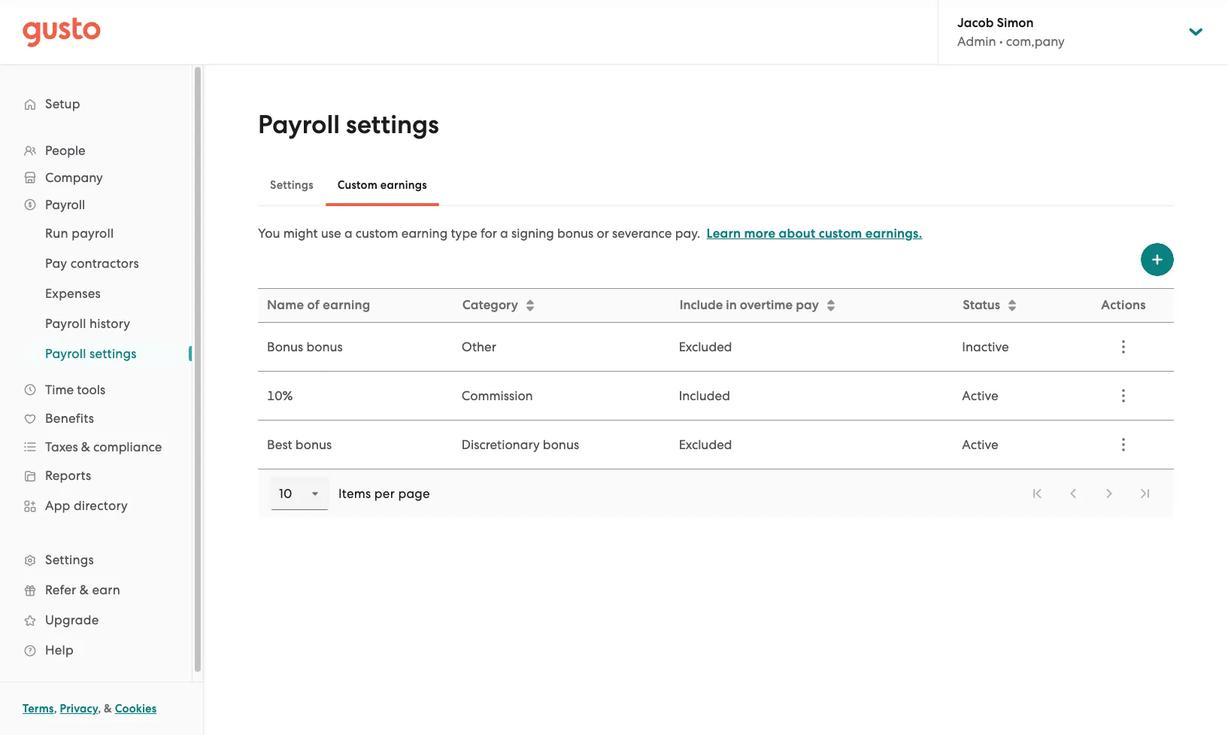Task type: locate. For each thing, give the bounding box(es) containing it.
history
[[90, 316, 130, 331]]

10%
[[267, 388, 293, 403]]

per
[[375, 486, 395, 501]]

people button
[[15, 137, 177, 164]]

& left 'cookies'
[[104, 702, 112, 716]]

bonus
[[267, 339, 303, 354]]

, left 'cookies'
[[98, 702, 101, 716]]

taxes & compliance button
[[15, 433, 177, 461]]

1 excluded from the top
[[679, 339, 733, 354]]

payroll settings link
[[27, 340, 177, 367]]

settings up the might
[[270, 178, 314, 192]]

com,pany
[[1007, 34, 1065, 49]]

a right use
[[345, 226, 353, 241]]

list containing people
[[0, 137, 192, 665]]

privacy link
[[60, 702, 98, 716]]

0 vertical spatial excluded
[[679, 339, 733, 354]]

0 vertical spatial active
[[963, 388, 999, 403]]

settings down history
[[90, 346, 137, 361]]

active
[[963, 388, 999, 403], [963, 437, 999, 452]]

2 excluded from the top
[[679, 437, 733, 452]]

list for gusto navigation element
[[0, 137, 192, 665]]

1 horizontal spatial custom
[[819, 226, 863, 242]]

pay contractors link
[[27, 250, 177, 277]]

1 vertical spatial &
[[80, 582, 89, 598]]

company
[[45, 170, 103, 185]]

settings up custom earnings button
[[346, 109, 439, 140]]

page
[[398, 486, 430, 501]]

bonus right discretionary
[[543, 437, 580, 452]]

type
[[451, 226, 478, 241]]

bonus for discretionary bonus
[[543, 437, 580, 452]]

payroll down expenses
[[45, 316, 86, 331]]

1 horizontal spatial settings
[[346, 109, 439, 140]]

cookies button
[[115, 700, 157, 718]]

0 vertical spatial settings
[[270, 178, 314, 192]]

payroll settings up custom
[[258, 109, 439, 140]]

you
[[258, 226, 280, 241]]

1 vertical spatial earning
[[323, 297, 371, 313]]

1 vertical spatial active
[[963, 437, 999, 452]]

settings up the 'refer'
[[45, 552, 94, 567]]

company button
[[15, 164, 177, 191]]

items
[[339, 486, 371, 501]]

more
[[745, 226, 776, 242]]

payroll settings
[[258, 109, 439, 140], [45, 346, 137, 361]]

custom earning types grid
[[258, 288, 1175, 470]]

bonus left or
[[558, 226, 594, 241]]

1 active from the top
[[963, 388, 999, 403]]

home image
[[23, 17, 101, 47]]

1 horizontal spatial a
[[500, 226, 509, 241]]

pay
[[796, 297, 819, 313]]

app directory
[[45, 498, 128, 513]]

time
[[45, 382, 74, 397]]

expenses
[[45, 286, 101, 301]]

compliance
[[93, 439, 162, 455]]

expenses link
[[27, 280, 177, 307]]

payroll button
[[15, 191, 177, 218]]

bonus
[[558, 226, 594, 241], [307, 339, 343, 354], [296, 437, 332, 452], [543, 437, 580, 452]]

0 horizontal spatial ,
[[54, 702, 57, 716]]

0 horizontal spatial earning
[[323, 297, 371, 313]]

custom right use
[[356, 226, 398, 241]]

status button
[[954, 290, 1073, 321]]

settings inside button
[[270, 178, 314, 192]]

status
[[963, 297, 1001, 313]]

custom
[[356, 226, 398, 241], [819, 226, 863, 242]]

reports
[[45, 468, 91, 483]]

learn
[[707, 226, 741, 242]]

excluded for other
[[679, 339, 733, 354]]

admin
[[958, 34, 997, 49]]

2 active from the top
[[963, 437, 999, 452]]

bonus for bonus bonus
[[307, 339, 343, 354]]

cookies
[[115, 702, 157, 716]]

0 horizontal spatial settings
[[45, 552, 94, 567]]

custom inside you might use a custom earning type for a signing bonus or severance pay. learn more about custom earnings.
[[356, 226, 398, 241]]

best
[[267, 437, 293, 452]]

list inside paid time off group element
[[1021, 477, 1163, 510]]

reports link
[[15, 462, 177, 489]]

help link
[[15, 637, 177, 664]]

1 vertical spatial excluded
[[679, 437, 733, 452]]

payroll
[[72, 226, 114, 241]]

jacob simon admin • com,pany
[[958, 15, 1065, 49]]

& inside "dropdown button"
[[81, 439, 90, 455]]

a
[[345, 226, 353, 241], [500, 226, 509, 241]]

earn
[[92, 582, 120, 598]]

, left privacy
[[54, 702, 57, 716]]

1 a from the left
[[345, 226, 353, 241]]

1 horizontal spatial settings
[[270, 178, 314, 192]]

earning
[[402, 226, 448, 241], [323, 297, 371, 313]]

payroll settings tab list
[[258, 164, 1175, 206]]

tools
[[77, 382, 105, 397]]

1 horizontal spatial payroll settings
[[258, 109, 439, 140]]

bonus right best
[[296, 437, 332, 452]]

bonus right bonus
[[307, 339, 343, 354]]

excluded
[[679, 339, 733, 354], [679, 437, 733, 452]]

earning inside grid
[[323, 297, 371, 313]]

0 horizontal spatial custom
[[356, 226, 398, 241]]

earning left type
[[402, 226, 448, 241]]

earning inside you might use a custom earning type for a signing bonus or severance pay. learn more about custom earnings.
[[402, 226, 448, 241]]

overtime
[[740, 297, 793, 313]]

custom earnings button
[[326, 167, 439, 203]]

earnings.
[[866, 226, 923, 242]]

payroll settings down the payroll history
[[45, 346, 137, 361]]

0 vertical spatial &
[[81, 439, 90, 455]]

list for paid time off group element
[[1021, 477, 1163, 510]]

directory
[[74, 498, 128, 513]]

discretionary bonus
[[462, 437, 580, 452]]

& for earn
[[80, 582, 89, 598]]

0 vertical spatial settings
[[346, 109, 439, 140]]

1 horizontal spatial ,
[[98, 702, 101, 716]]

settings
[[270, 178, 314, 192], [45, 552, 94, 567]]

0 horizontal spatial settings
[[90, 346, 137, 361]]

excluded down include
[[679, 339, 733, 354]]

earning right of
[[323, 297, 371, 313]]

a right for
[[500, 226, 509, 241]]

actions
[[1102, 297, 1147, 313]]

1 vertical spatial settings
[[45, 552, 94, 567]]

1 custom from the left
[[356, 226, 398, 241]]

1 vertical spatial settings
[[90, 346, 137, 361]]

& left the earn
[[80, 582, 89, 598]]

contractors
[[71, 256, 139, 271]]

payroll down company
[[45, 197, 85, 212]]

settings inside gusto navigation element
[[90, 346, 137, 361]]

&
[[81, 439, 90, 455], [80, 582, 89, 598], [104, 702, 112, 716]]

setup
[[45, 96, 80, 111]]

payroll
[[258, 109, 340, 140], [45, 197, 85, 212], [45, 316, 86, 331], [45, 346, 86, 361]]

custom right about at right top
[[819, 226, 863, 242]]

list
[[0, 137, 192, 665], [0, 218, 192, 369], [1021, 477, 1163, 510]]

active for excluded
[[963, 437, 999, 452]]

help
[[45, 643, 74, 658]]

& right taxes
[[81, 439, 90, 455]]

0 vertical spatial earning
[[402, 226, 448, 241]]

settings
[[346, 109, 439, 140], [90, 346, 137, 361]]

app
[[45, 498, 70, 513]]

1 vertical spatial payroll settings
[[45, 346, 137, 361]]

0 horizontal spatial payroll settings
[[45, 346, 137, 361]]

1 horizontal spatial earning
[[402, 226, 448, 241]]

0 horizontal spatial a
[[345, 226, 353, 241]]

0 vertical spatial payroll settings
[[258, 109, 439, 140]]

2 , from the left
[[98, 702, 101, 716]]

commission
[[462, 388, 533, 403]]

excluded down included
[[679, 437, 733, 452]]

payroll settings inside gusto navigation element
[[45, 346, 137, 361]]

terms
[[23, 702, 54, 716]]



Task type: vqa. For each thing, say whether or not it's contained in the screenshot.


Task type: describe. For each thing, give the bounding box(es) containing it.
pay.
[[676, 226, 701, 241]]

for
[[481, 226, 497, 241]]

simon
[[998, 15, 1034, 31]]

include in overtime pay
[[680, 297, 819, 313]]

learn more about custom earnings. link
[[707, 226, 923, 242]]

taxes
[[45, 439, 78, 455]]

benefits link
[[15, 405, 177, 432]]

active for included
[[963, 388, 999, 403]]

•
[[1000, 34, 1004, 49]]

other
[[462, 339, 497, 354]]

or
[[597, 226, 609, 241]]

included
[[679, 388, 731, 403]]

time tools button
[[15, 376, 177, 403]]

earnings
[[381, 178, 427, 192]]

people
[[45, 143, 86, 158]]

of
[[307, 297, 320, 313]]

app directory link
[[15, 492, 177, 519]]

you might use a custom earning type for a signing bonus or severance pay. learn more about custom earnings.
[[258, 226, 923, 242]]

payroll history link
[[27, 310, 177, 337]]

terms link
[[23, 702, 54, 716]]

include in overtime pay button
[[671, 290, 953, 321]]

benefits
[[45, 411, 94, 426]]

category
[[463, 297, 519, 313]]

best bonus
[[267, 437, 332, 452]]

use
[[321, 226, 341, 241]]

privacy
[[60, 702, 98, 716]]

severance
[[613, 226, 672, 241]]

& for compliance
[[81, 439, 90, 455]]

payroll up settings button
[[258, 109, 340, 140]]

paid time off group element
[[258, 470, 1175, 518]]

2 a from the left
[[500, 226, 509, 241]]

payroll up time
[[45, 346, 86, 361]]

might
[[283, 226, 318, 241]]

1 , from the left
[[54, 702, 57, 716]]

taxes & compliance
[[45, 439, 162, 455]]

bonus for best bonus
[[296, 437, 332, 452]]

discretionary
[[462, 437, 540, 452]]

payroll history
[[45, 316, 130, 331]]

settings button
[[258, 167, 326, 203]]

signing
[[512, 226, 554, 241]]

2 vertical spatial &
[[104, 702, 112, 716]]

excluded for discretionary bonus
[[679, 437, 733, 452]]

settings inside gusto navigation element
[[45, 552, 94, 567]]

gusto navigation element
[[0, 65, 192, 689]]

custom earnings
[[338, 178, 427, 192]]

settings link
[[15, 546, 177, 573]]

run payroll
[[45, 226, 114, 241]]

name of earning
[[267, 297, 371, 313]]

inactive
[[963, 339, 1010, 354]]

setup link
[[15, 90, 177, 117]]

bonus bonus
[[267, 339, 343, 354]]

2 custom from the left
[[819, 226, 863, 242]]

include
[[680, 297, 723, 313]]

bonus inside you might use a custom earning type for a signing bonus or severance pay. learn more about custom earnings.
[[558, 226, 594, 241]]

pay contractors
[[45, 256, 139, 271]]

refer & earn link
[[15, 576, 177, 604]]

pay
[[45, 256, 67, 271]]

name
[[267, 297, 304, 313]]

payroll inside dropdown button
[[45, 197, 85, 212]]

custom
[[338, 178, 378, 192]]

refer
[[45, 582, 76, 598]]

run payroll link
[[27, 220, 177, 247]]

about
[[779, 226, 816, 242]]

category button
[[454, 290, 669, 321]]

items per page
[[339, 486, 430, 501]]

upgrade link
[[15, 607, 177, 634]]

in
[[726, 297, 737, 313]]

upgrade
[[45, 613, 99, 628]]

refer & earn
[[45, 582, 120, 598]]

run
[[45, 226, 68, 241]]

time tools
[[45, 382, 105, 397]]

list containing run payroll
[[0, 218, 192, 369]]



